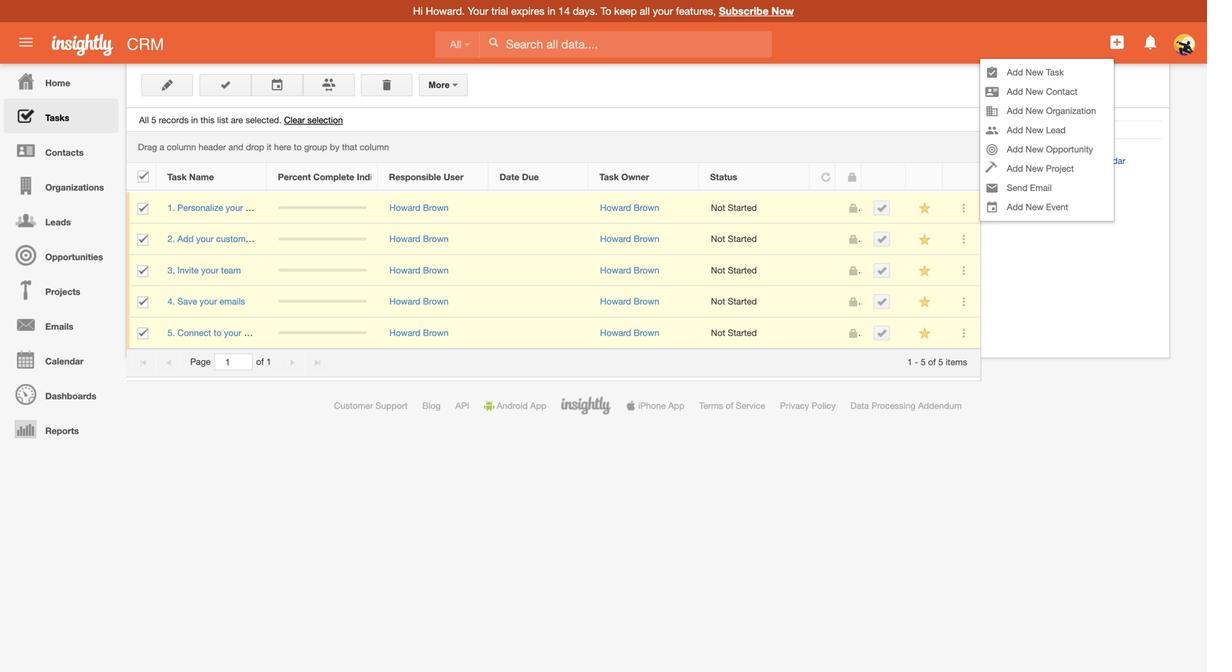 Task type: locate. For each thing, give the bounding box(es) containing it.
to left keep
[[601, 5, 612, 17]]

add tasks to google calendar
[[1001, 155, 1126, 166]]

1 horizontal spatial in
[[548, 5, 556, 17]]

that
[[342, 142, 357, 152]]

not for 3. invite your team
[[711, 265, 726, 275]]

user
[[444, 172, 464, 182]]

1 horizontal spatial 1
[[908, 357, 913, 367]]

not for 4. save your emails
[[711, 296, 726, 307]]

percent
[[278, 172, 311, 182]]

not started cell for 3. invite your team
[[700, 255, 811, 286]]

your for account
[[226, 203, 243, 213]]

0 vertical spatial to
[[601, 5, 612, 17]]

Search all data.... text field
[[480, 31, 772, 58]]

drop
[[246, 142, 264, 152]]

task for task owner
[[600, 172, 619, 182]]

mark this task complete image for 3. invite your team
[[877, 265, 887, 276]]

add for add new opportunity
[[1007, 144, 1024, 154]]

policy
[[812, 401, 836, 411]]

mark this task complete image for 2. add your customers
[[877, 234, 887, 245]]

4 row from the top
[[127, 255, 981, 286]]

app right the iphone
[[669, 401, 685, 411]]

1 right 1 field
[[267, 357, 271, 367]]

press ctrl + space to group column header left send
[[943, 163, 980, 191]]

add for add tasks to google calendar
[[1004, 155, 1020, 166]]

1 horizontal spatial calendar
[[1090, 155, 1126, 166]]

following image
[[919, 233, 933, 247]]

of right terms
[[726, 401, 734, 411]]

following image for 3. invite your team
[[919, 264, 933, 278]]

your for team
[[201, 265, 219, 275]]

3.
[[168, 265, 175, 275]]

4 not started from the top
[[711, 296, 757, 307]]

3 press ctrl + space to group column header from the left
[[943, 163, 980, 191]]

all 5 records in this list are selected. clear selection
[[139, 115, 343, 125]]

import
[[991, 134, 1023, 144], [1004, 176, 1030, 187]]

started for 3. invite your team
[[728, 265, 757, 275]]

0 vertical spatial mark this task complete image
[[877, 203, 887, 213]]

in left 14
[[548, 5, 556, 17]]

emails link
[[4, 307, 118, 342]]

notifications image
[[1142, 33, 1160, 51]]

1 horizontal spatial column
[[360, 142, 389, 152]]

data processing addendum link
[[851, 401, 962, 411]]

0 vertical spatial all
[[450, 39, 462, 50]]

mark this task complete image for 1. personalize your account
[[877, 203, 887, 213]]

2 app from the left
[[669, 401, 685, 411]]

blog
[[423, 401, 441, 411]]

mark this task complete image
[[877, 234, 887, 245], [877, 265, 887, 276], [877, 297, 887, 307]]

None checkbox
[[137, 203, 148, 215], [137, 297, 148, 308], [137, 328, 148, 340], [137, 203, 148, 215], [137, 297, 148, 308], [137, 328, 148, 340]]

5 left items
[[939, 357, 944, 367]]

add new event link
[[981, 197, 1114, 217]]

row containing 1. personalize your account
[[127, 193, 981, 224]]

your left team
[[201, 265, 219, 275]]

1 mark this task complete image from the top
[[877, 203, 887, 213]]

0 horizontal spatial 5
[[151, 115, 156, 125]]

0 vertical spatial mark this task complete image
[[877, 234, 887, 245]]

3 started from the top
[[728, 265, 757, 275]]

subscribe
[[719, 5, 769, 17]]

press ctrl + space to group column header right repeating task image
[[862, 163, 906, 191]]

3 following image from the top
[[919, 295, 933, 309]]

list
[[217, 115, 228, 125]]

1 horizontal spatial to
[[294, 142, 302, 152]]

howard brown
[[390, 203, 449, 213], [600, 203, 660, 213], [390, 234, 449, 244], [600, 234, 660, 244], [390, 265, 449, 275], [600, 265, 660, 275], [390, 296, 449, 307], [600, 296, 660, 307], [390, 327, 449, 338], [600, 327, 660, 338]]

all up drag
[[139, 115, 149, 125]]

calendar
[[1090, 155, 1126, 166], [45, 356, 84, 367]]

1 following image from the top
[[919, 201, 933, 216]]

5 not from the top
[[711, 327, 726, 338]]

tasks down the add new opportunity at the right of page
[[1022, 155, 1045, 166]]

private task image for 2. add your customers
[[848, 235, 859, 245]]

started for 1. personalize your account
[[728, 203, 757, 213]]

mark this task complete image
[[877, 203, 887, 213], [877, 328, 887, 338]]

home link
[[4, 64, 118, 98]]

export tasks
[[1001, 197, 1055, 207]]

not started
[[711, 203, 757, 213], [711, 234, 757, 244], [711, 265, 757, 275], [711, 296, 757, 307], [711, 327, 757, 338]]

0 horizontal spatial export
[[1004, 197, 1030, 207]]

tasks for export tasks
[[1032, 197, 1055, 207]]

add new contact link
[[981, 82, 1114, 101]]

2 vertical spatial mark this task complete image
[[877, 297, 887, 307]]

in left this
[[191, 115, 198, 125]]

task inside add new task link
[[1047, 67, 1064, 77]]

3 row from the top
[[127, 224, 981, 255]]

1 vertical spatial all
[[139, 115, 149, 125]]

to
[[601, 5, 612, 17], [1047, 155, 1056, 166]]

4.
[[168, 296, 175, 307]]

private task image
[[848, 297, 859, 307]]

tasks
[[45, 113, 69, 123], [1022, 155, 1045, 166], [1032, 176, 1054, 187], [1032, 197, 1055, 207]]

1 field
[[215, 354, 252, 370]]

and right files
[[262, 327, 277, 338]]

not started cell for 4. save your emails
[[700, 286, 811, 318]]

5 not started cell from the top
[[700, 318, 811, 349]]

0 horizontal spatial app
[[530, 401, 547, 411]]

1 horizontal spatial of
[[726, 401, 734, 411]]

of right 1 field
[[256, 357, 264, 367]]

row group containing 1. personalize your account
[[127, 193, 981, 349]]

1 mark this task complete image from the top
[[877, 234, 887, 245]]

1 vertical spatial import
[[1004, 176, 1030, 187]]

emails
[[45, 321, 73, 332]]

task
[[1047, 67, 1064, 77], [167, 172, 187, 182], [600, 172, 619, 182]]

0 horizontal spatial 1
[[267, 357, 271, 367]]

4 not started cell from the top
[[700, 286, 811, 318]]

5 new from the top
[[1026, 144, 1044, 154]]

0 horizontal spatial calendar
[[45, 356, 84, 367]]

1 vertical spatial mark this task complete image
[[877, 328, 887, 338]]

0 vertical spatial and
[[229, 142, 244, 152]]

0 horizontal spatial to
[[214, 327, 222, 338]]

organizations
[[45, 182, 104, 193]]

1 vertical spatial row group
[[127, 193, 981, 349]]

column
[[167, 142, 196, 152], [360, 142, 389, 152]]

4 new from the top
[[1026, 125, 1044, 135]]

your left account
[[226, 203, 243, 213]]

1.
[[168, 203, 175, 213]]

2 started from the top
[[728, 234, 757, 244]]

import tasks
[[1001, 176, 1054, 187]]

1 vertical spatial in
[[191, 115, 198, 125]]

import up export tasks link
[[1004, 176, 1030, 187]]

account
[[246, 203, 278, 213]]

not for 2. add your customers
[[711, 234, 726, 244]]

keep
[[614, 5, 637, 17]]

app right android
[[530, 401, 547, 411]]

2 horizontal spatial task
[[1047, 67, 1064, 77]]

1 horizontal spatial 5
[[921, 357, 926, 367]]

not started for 5. connect to your files and apps
[[711, 327, 757, 338]]

row containing 2. add your customers
[[127, 224, 981, 255]]

not started for 2. add your customers
[[711, 234, 757, 244]]

add new organization link
[[981, 101, 1114, 120]]

to right here
[[294, 142, 302, 152]]

3 not from the top
[[711, 265, 726, 275]]

started for 4. save your emails
[[728, 296, 757, 307]]

1
[[267, 357, 271, 367], [908, 357, 913, 367]]

3 not started from the top
[[711, 265, 757, 275]]

send email
[[1007, 182, 1052, 193]]

2 following image from the top
[[919, 264, 933, 278]]

4. save your emails
[[168, 296, 245, 307]]

1 horizontal spatial export
[[1031, 134, 1064, 144]]

not for 1. personalize your account
[[711, 203, 726, 213]]

4 following image from the top
[[919, 326, 933, 341]]

5 left records
[[151, 115, 156, 125]]

here
[[274, 142, 291, 152]]

add for add new organization
[[1007, 105, 1024, 116]]

responsible
[[389, 172, 441, 182]]

started for 5. connect to your files and apps
[[728, 327, 757, 338]]

1 vertical spatial mark this task complete image
[[877, 265, 887, 276]]

0 vertical spatial calendar
[[1090, 155, 1126, 166]]

1 row from the top
[[127, 163, 980, 191]]

0 horizontal spatial all
[[139, 115, 149, 125]]

following image
[[919, 201, 933, 216], [919, 264, 933, 278], [919, 295, 933, 309], [919, 326, 933, 341]]

home
[[45, 78, 70, 88]]

your right 'all'
[[653, 5, 673, 17]]

1 not started from the top
[[711, 203, 757, 213]]

2 mark this task complete image from the top
[[877, 265, 887, 276]]

connect
[[178, 327, 211, 338]]

import for import tasks
[[1004, 176, 1030, 187]]

1 new from the top
[[1026, 67, 1044, 77]]

press ctrl + space to group column header up following image in the right top of the page
[[906, 163, 943, 191]]

api link
[[456, 401, 470, 411]]

column right that at the top
[[360, 142, 389, 152]]

now
[[772, 5, 794, 17]]

5 started from the top
[[728, 327, 757, 338]]

1 vertical spatial to
[[1047, 155, 1056, 166]]

cell
[[127, 193, 156, 224], [489, 193, 589, 224], [811, 193, 837, 224], [863, 193, 907, 224], [127, 224, 156, 255], [267, 224, 378, 255], [489, 224, 589, 255], [811, 224, 837, 255], [863, 224, 907, 255], [127, 255, 156, 286], [267, 255, 378, 286], [489, 255, 589, 286], [811, 255, 837, 286], [863, 255, 907, 286], [127, 286, 156, 318], [267, 286, 378, 318], [489, 286, 589, 318], [811, 286, 837, 318], [863, 286, 907, 318], [127, 318, 156, 349], [267, 318, 378, 349], [489, 318, 589, 349], [811, 318, 837, 349], [863, 318, 907, 349]]

invite
[[178, 265, 199, 275]]

row group
[[127, 163, 980, 191], [127, 193, 981, 349]]

your up 3. invite your team
[[196, 234, 214, 244]]

0 vertical spatial import
[[991, 134, 1023, 144]]

android app
[[497, 401, 547, 411]]

1 row group from the top
[[127, 163, 980, 191]]

3. invite your team
[[168, 265, 241, 275]]

column right a
[[167, 142, 196, 152]]

processing
[[872, 401, 916, 411]]

task left the name at left
[[167, 172, 187, 182]]

export down send
[[1004, 197, 1030, 207]]

days.
[[573, 5, 598, 17]]

project
[[1047, 163, 1075, 174]]

import left /
[[991, 134, 1023, 144]]

add new opportunity link
[[981, 140, 1114, 159]]

privacy policy
[[780, 401, 836, 411]]

privacy
[[780, 401, 810, 411]]

not started cell
[[700, 193, 811, 224], [700, 224, 811, 255], [700, 255, 811, 286], [700, 286, 811, 318], [700, 318, 811, 349]]

and inside row
[[262, 327, 277, 338]]

add new project link
[[981, 159, 1114, 178]]

of right the -
[[929, 357, 936, 367]]

all for all
[[450, 39, 462, 50]]

all down "howard."
[[450, 39, 462, 50]]

to right 'connect'
[[214, 327, 222, 338]]

0 horizontal spatial to
[[601, 5, 612, 17]]

1 left the -
[[908, 357, 913, 367]]

2 new from the top
[[1026, 86, 1044, 97]]

6 row from the top
[[127, 318, 981, 349]]

1 app from the left
[[530, 401, 547, 411]]

import tasks link
[[991, 176, 1054, 187]]

calendar right google
[[1090, 155, 1126, 166]]

3 new from the top
[[1026, 105, 1044, 116]]

task left owner
[[600, 172, 619, 182]]

navigation
[[0, 64, 118, 447]]

data processing addendum
[[851, 401, 962, 411]]

all for all 5 records in this list are selected. clear selection
[[139, 115, 149, 125]]

2 row from the top
[[127, 193, 981, 224]]

add for add new task
[[1007, 67, 1024, 77]]

new for opportunity
[[1026, 144, 1044, 154]]

2 not from the top
[[711, 234, 726, 244]]

add new project
[[1007, 163, 1075, 174]]

add new event
[[1007, 202, 1069, 212]]

android
[[497, 401, 528, 411]]

1 horizontal spatial and
[[262, 327, 277, 338]]

press ctrl + space to group column header
[[862, 163, 906, 191], [906, 163, 943, 191], [943, 163, 980, 191]]

2 mark this task complete image from the top
[[877, 328, 887, 338]]

7 new from the top
[[1026, 202, 1044, 212]]

to down the add new opportunity at the right of page
[[1047, 155, 1056, 166]]

tasks down email
[[1032, 197, 1055, 207]]

2 column from the left
[[360, 142, 389, 152]]

1 not started cell from the top
[[700, 193, 811, 224]]

new for task
[[1026, 67, 1044, 77]]

row
[[127, 163, 980, 191], [127, 193, 981, 224], [127, 224, 981, 255], [127, 255, 981, 286], [127, 286, 981, 318], [127, 318, 981, 349]]

in
[[548, 5, 556, 17], [191, 115, 198, 125]]

5.
[[168, 327, 175, 338]]

4 started from the top
[[728, 296, 757, 307]]

dashboards
[[45, 391, 96, 401]]

not started for 1. personalize your account
[[711, 203, 757, 213]]

row group containing task name
[[127, 163, 980, 191]]

due
[[522, 172, 539, 182]]

calendar up dashboards link
[[45, 356, 84, 367]]

0 horizontal spatial in
[[191, 115, 198, 125]]

not started for 3. invite your team
[[711, 265, 757, 275]]

0 vertical spatial in
[[548, 5, 556, 17]]

to
[[294, 142, 302, 152], [214, 327, 222, 338]]

3 mark this task complete image from the top
[[877, 297, 887, 307]]

2 not started cell from the top
[[700, 224, 811, 255]]

1 not from the top
[[711, 203, 726, 213]]

task owner
[[600, 172, 650, 182]]

your right save
[[200, 296, 217, 307]]

2 horizontal spatial 5
[[939, 357, 944, 367]]

1 started from the top
[[728, 203, 757, 213]]

1 horizontal spatial app
[[669, 401, 685, 411]]

5 right the -
[[921, 357, 926, 367]]

subscribe now link
[[719, 5, 794, 17]]

repeating task image
[[821, 172, 832, 182]]

4 not from the top
[[711, 296, 726, 307]]

1 horizontal spatial task
[[600, 172, 619, 182]]

2 not started from the top
[[711, 234, 757, 244]]

1 press ctrl + space to group column header from the left
[[862, 163, 906, 191]]

1 vertical spatial export
[[1004, 197, 1030, 207]]

tasks up contacts link
[[45, 113, 69, 123]]

export tasks link
[[991, 197, 1055, 207]]

5 row from the top
[[127, 286, 981, 318]]

private task image for 5. connect to your files and apps
[[848, 328, 859, 339]]

task up contact
[[1047, 67, 1064, 77]]

drag
[[138, 142, 157, 152]]

0 vertical spatial to
[[294, 142, 302, 152]]

0 vertical spatial row group
[[127, 163, 980, 191]]

howard
[[390, 203, 421, 213], [600, 203, 632, 213], [390, 234, 421, 244], [600, 234, 632, 244], [390, 265, 421, 275], [600, 265, 632, 275], [390, 296, 421, 307], [600, 296, 632, 307], [390, 327, 421, 338], [600, 327, 632, 338]]

opportunities
[[45, 252, 103, 262]]

None checkbox
[[138, 171, 149, 182], [137, 234, 148, 246], [137, 265, 148, 277], [138, 171, 149, 182], [137, 234, 148, 246], [137, 265, 148, 277]]

0 horizontal spatial column
[[167, 142, 196, 152]]

1 horizontal spatial all
[[450, 39, 462, 50]]

5 not started from the top
[[711, 327, 757, 338]]

/
[[1025, 134, 1028, 144]]

private task image for 1. personalize your account
[[848, 203, 859, 214]]

6 new from the top
[[1026, 163, 1044, 174]]

3 not started cell from the top
[[700, 255, 811, 286]]

app
[[530, 401, 547, 411], [669, 401, 685, 411]]

and left drop
[[229, 142, 244, 152]]

2 row group from the top
[[127, 193, 981, 349]]

0 vertical spatial export
[[1031, 134, 1064, 144]]

tasks down add new project
[[1032, 176, 1054, 187]]

all
[[640, 5, 650, 17]]

clear
[[284, 115, 305, 125]]

reports
[[45, 426, 79, 436]]

2 1 from the left
[[908, 357, 913, 367]]

0 horizontal spatial of
[[256, 357, 264, 367]]

private task image
[[847, 172, 857, 182], [848, 203, 859, 214], [848, 235, 859, 245], [848, 266, 859, 276], [848, 328, 859, 339]]

1 vertical spatial and
[[262, 327, 277, 338]]

task for task name
[[167, 172, 187, 182]]

export up the add new opportunity at the right of page
[[1031, 134, 1064, 144]]

0 horizontal spatial task
[[167, 172, 187, 182]]

event
[[1047, 202, 1069, 212]]

following image for 5. connect to your files and apps
[[919, 326, 933, 341]]

mark this task complete image for 4. save your emails
[[877, 297, 887, 307]]



Task type: vqa. For each thing, say whether or not it's contained in the screenshot.
3. Invite your team Mark This Task Complete image
yes



Task type: describe. For each thing, give the bounding box(es) containing it.
iphone app link
[[626, 401, 685, 411]]

addendum
[[919, 401, 962, 411]]

trial
[[492, 5, 509, 17]]

contacts
[[45, 147, 84, 158]]

projects
[[45, 287, 80, 297]]

private task image for 3. invite your team
[[848, 266, 859, 276]]

import for import / export
[[991, 134, 1023, 144]]

5. connect to your files and apps link
[[168, 327, 307, 338]]

new for organization
[[1026, 105, 1044, 116]]

drag a column header and drop it here to group by that column
[[138, 142, 389, 152]]

add inside row
[[178, 234, 194, 244]]

service
[[736, 401, 766, 411]]

your
[[468, 5, 489, 17]]

tasks link
[[4, 98, 118, 133]]

indicator
[[357, 172, 395, 182]]

row containing task name
[[127, 163, 980, 191]]

this
[[201, 115, 215, 125]]

new for contact
[[1026, 86, 1044, 97]]

1. personalize your account link
[[168, 203, 285, 213]]

-
[[915, 357, 919, 367]]

emails
[[220, 296, 245, 307]]

row containing 3. invite your team
[[127, 255, 981, 286]]

1 horizontal spatial to
[[1047, 155, 1056, 166]]

contacts link
[[4, 133, 118, 168]]

contact
[[1047, 86, 1078, 97]]

0 horizontal spatial and
[[229, 142, 244, 152]]

items
[[946, 357, 968, 367]]

3. invite your team link
[[168, 265, 248, 275]]

14
[[559, 5, 570, 17]]

following image for 1. personalize your account
[[919, 201, 933, 216]]

new for lead
[[1026, 125, 1044, 135]]

app for iphone app
[[669, 401, 685, 411]]

1 vertical spatial to
[[214, 327, 222, 338]]

add new organization
[[1007, 105, 1097, 116]]

recycle bin link
[[991, 116, 1068, 128]]

add for add new lead
[[1007, 125, 1024, 135]]

organization
[[1047, 105, 1097, 116]]

hi
[[413, 5, 423, 17]]

by
[[330, 142, 340, 152]]

1. personalize your account
[[168, 203, 278, 213]]

not started cell for 5. connect to your files and apps
[[700, 318, 811, 349]]

bin
[[1047, 117, 1061, 126]]

your for customers
[[196, 234, 214, 244]]

iphone
[[639, 401, 666, 411]]

owner
[[622, 172, 650, 182]]

iphone app
[[639, 401, 685, 411]]

new for project
[[1026, 163, 1044, 174]]

all link
[[435, 31, 480, 58]]

customer support
[[334, 401, 408, 411]]

2 press ctrl + space to group column header from the left
[[906, 163, 943, 191]]

api
[[456, 401, 470, 411]]

5. connect to your files and apps
[[168, 327, 300, 338]]

0% complete image
[[279, 206, 367, 209]]

2. add your customers link
[[168, 234, 265, 244]]

crm
[[127, 35, 164, 54]]

of 1
[[256, 357, 271, 367]]

not started for 4. save your emails
[[711, 296, 757, 307]]

1 vertical spatial calendar
[[45, 356, 84, 367]]

email
[[1031, 182, 1052, 193]]

send
[[1007, 182, 1028, 193]]

expires
[[511, 5, 545, 17]]

add for add new event
[[1007, 202, 1024, 212]]

add new lead
[[1007, 125, 1066, 135]]

howard.
[[426, 5, 465, 17]]

terms of service link
[[700, 401, 766, 411]]

status
[[710, 172, 738, 182]]

terms of service
[[700, 401, 766, 411]]

your for emails
[[200, 296, 217, 307]]

complete
[[313, 172, 355, 182]]

not started cell for 1. personalize your account
[[700, 193, 811, 224]]

tasks for import tasks
[[1032, 176, 1054, 187]]

row containing 4. save your emails
[[127, 286, 981, 318]]

app for android app
[[530, 401, 547, 411]]

group
[[304, 142, 328, 152]]

customer
[[334, 401, 373, 411]]

opportunity
[[1047, 144, 1094, 154]]

customers
[[216, 234, 258, 244]]

customer support link
[[334, 401, 408, 411]]

records
[[159, 115, 189, 125]]

apps
[[280, 327, 300, 338]]

navigation containing home
[[0, 64, 118, 447]]

add new task link
[[981, 62, 1114, 82]]

not for 5. connect to your files and apps
[[711, 327, 726, 338]]

tasks for add tasks to google calendar
[[1022, 155, 1045, 166]]

started for 2. add your customers
[[728, 234, 757, 244]]

projects link
[[4, 272, 118, 307]]

mark this task complete image for 5. connect to your files and apps
[[877, 328, 887, 338]]

date
[[500, 172, 520, 182]]

files
[[244, 327, 260, 338]]

opportunities link
[[4, 238, 118, 272]]

add for add new project
[[1007, 163, 1024, 174]]

send email link
[[981, 178, 1114, 197]]

hi howard. your trial expires in 14 days. to keep all your features, subscribe now
[[413, 5, 794, 17]]

not started cell for 2. add your customers
[[700, 224, 811, 255]]

following image for 4. save your emails
[[919, 295, 933, 309]]

import / export
[[991, 134, 1064, 144]]

1 column from the left
[[167, 142, 196, 152]]

1 1 from the left
[[267, 357, 271, 367]]

clear selection link
[[284, 115, 343, 125]]

it
[[267, 142, 272, 152]]

recycle bin
[[1006, 117, 1061, 126]]

team
[[221, 265, 241, 275]]

selection
[[308, 115, 343, 125]]

add tasks to google calendar link
[[991, 155, 1126, 166]]

calendar link
[[4, 342, 118, 377]]

support
[[376, 401, 408, 411]]

selected.
[[246, 115, 282, 125]]

page
[[190, 357, 211, 367]]

personalize
[[178, 203, 223, 213]]

2 horizontal spatial of
[[929, 357, 936, 367]]

save
[[178, 296, 197, 307]]

blog link
[[423, 401, 441, 411]]

white image
[[489, 37, 499, 47]]

your left files
[[224, 327, 242, 338]]

add for add new contact
[[1007, 86, 1024, 97]]

organizations link
[[4, 168, 118, 203]]

new for event
[[1026, 202, 1044, 212]]

ok image
[[220, 80, 231, 90]]

more
[[429, 80, 452, 90]]

row containing 5. connect to your files and apps
[[127, 318, 981, 349]]

4. save your emails link
[[168, 296, 253, 307]]

terms
[[700, 401, 724, 411]]

lead
[[1047, 125, 1066, 135]]



